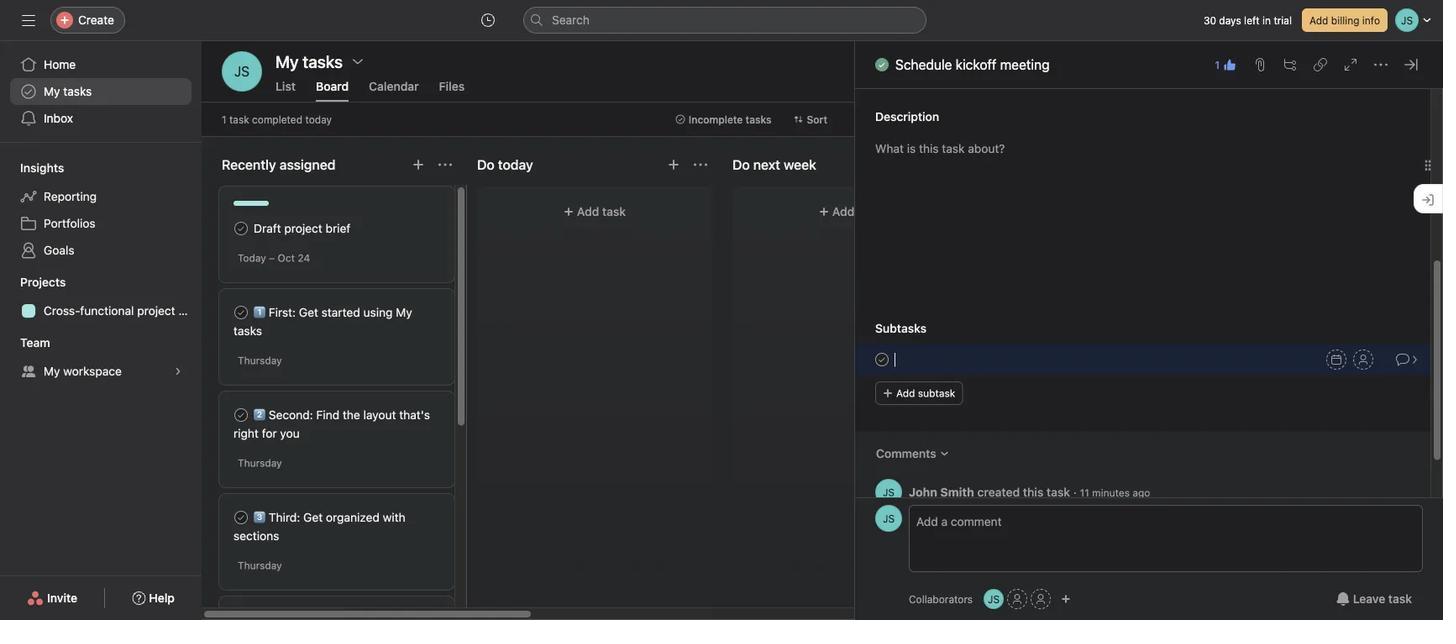 Task type: vqa. For each thing, say whether or not it's contained in the screenshot.
Unscheduled inside DROPDOWN BUTTON
no



Task type: describe. For each thing, give the bounding box(es) containing it.
trial
[[1274, 14, 1293, 26]]

comments
[[877, 447, 937, 461]]

project inside "element"
[[137, 304, 175, 318]]

more actions for this task image
[[1375, 58, 1388, 71]]

add task image for do today
[[667, 158, 681, 171]]

insights element
[[0, 153, 202, 267]]

30 days left in trial
[[1204, 14, 1293, 26]]

1️⃣
[[254, 306, 266, 319]]

comments button
[[866, 439, 961, 469]]

search list box
[[524, 7, 927, 34]]

portfolios
[[44, 216, 96, 230]]

copy task link image
[[1315, 58, 1328, 71]]

days
[[1220, 14, 1242, 26]]

help button
[[121, 583, 186, 614]]

files
[[439, 79, 465, 93]]

functional
[[80, 304, 134, 318]]

board link
[[316, 79, 349, 102]]

schedule kickoff meeting
[[896, 57, 1050, 73]]

completed checkbox left schedule
[[872, 55, 893, 75]]

1 add task button from the left
[[487, 197, 703, 227]]

completed
[[252, 113, 303, 125]]

this
[[1024, 485, 1044, 499]]

completed image for draft project brief
[[231, 219, 251, 239]]

billing
[[1332, 14, 1360, 26]]

add subtask
[[897, 387, 956, 399]]

add inside 'add subtask' "button"
[[897, 387, 916, 399]]

insights
[[20, 161, 64, 175]]

files link
[[439, 79, 465, 102]]

the
[[343, 408, 360, 422]]

thursday for right
[[238, 457, 282, 469]]

insights button
[[0, 160, 64, 176]]

my inside 1️⃣ first: get started using my tasks
[[396, 306, 413, 319]]

create button
[[50, 7, 125, 34]]

workspace
[[63, 364, 122, 378]]

brief
[[326, 221, 351, 235]]

1 for 1 task completed today
[[222, 113, 227, 125]]

my tasks link
[[10, 78, 192, 105]]

info
[[1363, 14, 1381, 26]]

add or remove collaborators image
[[1062, 594, 1072, 604]]

add task image for recently assigned
[[412, 158, 425, 171]]

search
[[552, 13, 590, 27]]

2 add task button from the left
[[743, 197, 958, 227]]

leave task button
[[1326, 584, 1424, 614]]

description
[[876, 110, 940, 124]]

my tasks
[[276, 51, 343, 71]]

1 add task from the left
[[577, 205, 626, 219]]

·
[[1074, 485, 1077, 499]]

more section actions image for recently assigned
[[439, 158, 452, 171]]

home
[[44, 58, 76, 71]]

tasks for my tasks
[[63, 84, 92, 98]]

collaborators
[[909, 593, 973, 605]]

completed checkbox left 1️⃣
[[231, 303, 251, 323]]

ago
[[1133, 487, 1151, 499]]

close details image
[[1405, 58, 1419, 71]]

incomplete tasks
[[689, 113, 772, 125]]

second:
[[269, 408, 313, 422]]

completed image down subtasks
[[872, 350, 893, 370]]

first:
[[269, 306, 296, 319]]

completed checkbox left draft
[[231, 219, 251, 239]]

js button down the comments
[[876, 505, 903, 532]]

js for js button on the right of collaborators
[[988, 593, 1000, 605]]

today
[[305, 113, 332, 125]]

1️⃣ first: get started using my tasks
[[234, 306, 413, 338]]

history image
[[482, 13, 495, 27]]

layout
[[364, 408, 396, 422]]

completed image for 3️⃣ third: get organized with sections
[[231, 508, 251, 528]]

thursday button for tasks
[[238, 355, 282, 366]]

show options image
[[351, 55, 365, 68]]

do today
[[477, 157, 533, 173]]

tasks for incomplete tasks
[[746, 113, 772, 125]]

1 horizontal spatial project
[[284, 221, 323, 235]]

board
[[316, 79, 349, 93]]

john smith created this task · 11 minutes ago
[[909, 485, 1151, 499]]

11
[[1081, 487, 1090, 499]]

subtask
[[919, 387, 956, 399]]

schedule kickoff meeting dialog
[[856, 0, 1444, 620]]

my workspace link
[[10, 358, 192, 385]]

third:
[[269, 511, 300, 524]]

1 button
[[1211, 53, 1242, 76]]

js for js button left of list
[[234, 63, 250, 79]]

projects
[[20, 275, 66, 289]]

my for my workspace
[[44, 364, 60, 378]]

30
[[1204, 14, 1217, 26]]

main content inside schedule kickoff meeting dialog
[[856, 0, 1431, 567]]

recently assigned
[[222, 157, 336, 173]]

team button
[[0, 335, 50, 351]]

started
[[322, 306, 360, 319]]

add billing info
[[1310, 14, 1381, 26]]

cross-
[[44, 304, 80, 318]]

js button right collaborators
[[984, 589, 1004, 609]]

in
[[1263, 14, 1272, 26]]

organized
[[326, 511, 380, 524]]

meeting
[[1001, 57, 1050, 73]]

draft
[[254, 221, 281, 235]]

goals
[[44, 243, 74, 257]]

incomplete
[[689, 113, 743, 125]]



Task type: locate. For each thing, give the bounding box(es) containing it.
global element
[[0, 41, 202, 142]]

invite
[[47, 591, 77, 605]]

get inside 1️⃣ first: get started using my tasks
[[299, 306, 318, 319]]

1 add task image from the left
[[412, 158, 425, 171]]

1 vertical spatial thursday button
[[238, 457, 282, 469]]

completed image left 3️⃣
[[231, 508, 251, 528]]

completed image left draft
[[231, 219, 251, 239]]

portfolios link
[[10, 210, 192, 237]]

thursday button down 1️⃣
[[238, 355, 282, 366]]

2 thursday from the top
[[238, 457, 282, 469]]

1 left the completed
[[222, 113, 227, 125]]

tasks inside 1️⃣ first: get started using my tasks
[[234, 324, 262, 338]]

list link
[[276, 79, 296, 102]]

get inside 3️⃣ third: get organized with sections
[[304, 511, 323, 524]]

2 vertical spatial tasks
[[234, 324, 262, 338]]

get right third:
[[304, 511, 323, 524]]

reporting link
[[10, 183, 192, 210]]

0 horizontal spatial 1
[[222, 113, 227, 125]]

hide sidebar image
[[22, 13, 35, 27]]

1 vertical spatial completed checkbox
[[231, 508, 251, 528]]

0 horizontal spatial project
[[137, 304, 175, 318]]

3️⃣ third: get organized with sections
[[234, 511, 406, 543]]

created
[[978, 485, 1021, 499]]

0 horizontal spatial add task image
[[412, 158, 425, 171]]

2 thursday button from the top
[[238, 457, 282, 469]]

my for my tasks
[[44, 84, 60, 98]]

for
[[262, 427, 277, 440]]

cross-functional project plan link
[[10, 298, 202, 324]]

js button left list
[[222, 51, 262, 92]]

my
[[44, 84, 60, 98], [396, 306, 413, 319], [44, 364, 60, 378]]

0 horizontal spatial more section actions image
[[439, 158, 452, 171]]

oct
[[278, 252, 295, 264]]

2 add task image from the left
[[667, 158, 681, 171]]

completed image for 2️⃣ second: find the layout that's right for you
[[231, 405, 251, 425]]

you
[[280, 427, 300, 440]]

my down team
[[44, 364, 60, 378]]

add task image down calendar link
[[412, 158, 425, 171]]

add task button
[[487, 197, 703, 227], [743, 197, 958, 227]]

add inside add billing info button
[[1310, 14, 1329, 26]]

0 vertical spatial tasks
[[63, 84, 92, 98]]

home link
[[10, 51, 192, 78]]

thursday down sections
[[238, 560, 282, 572]]

0 horizontal spatial tasks
[[63, 84, 92, 98]]

inbox link
[[10, 105, 192, 132]]

2 vertical spatial thursday button
[[238, 560, 282, 572]]

thursday button for right
[[238, 457, 282, 469]]

24
[[298, 252, 310, 264]]

project up 24
[[284, 221, 323, 235]]

0 vertical spatial my
[[44, 84, 60, 98]]

1 completed checkbox from the top
[[231, 405, 251, 425]]

3️⃣
[[254, 511, 266, 524]]

tasks right incomplete
[[746, 113, 772, 125]]

goals link
[[10, 237, 192, 264]]

js button left john at the bottom right
[[876, 479, 903, 506]]

main content containing description
[[856, 0, 1431, 567]]

1 vertical spatial 1
[[222, 113, 227, 125]]

get for first:
[[299, 306, 318, 319]]

1 inside button
[[1216, 59, 1220, 71]]

js for js button left of john at the bottom right
[[883, 487, 895, 498]]

list
[[276, 79, 296, 93]]

team
[[20, 336, 50, 350]]

subtasks
[[876, 321, 927, 335]]

search button
[[524, 7, 927, 34]]

1 horizontal spatial add task image
[[667, 158, 681, 171]]

smith
[[941, 485, 975, 499]]

main content
[[856, 0, 1431, 567]]

my inside 'global' element
[[44, 84, 60, 98]]

add billing info button
[[1303, 8, 1388, 32]]

add task
[[577, 205, 626, 219], [833, 205, 882, 219]]

completed image left schedule
[[872, 55, 893, 75]]

1 vertical spatial get
[[304, 511, 323, 524]]

right
[[234, 427, 259, 440]]

0 horizontal spatial add task
[[577, 205, 626, 219]]

help
[[149, 591, 175, 605]]

add task image down incomplete tasks dropdown button
[[667, 158, 681, 171]]

1 horizontal spatial add task
[[833, 205, 882, 219]]

today
[[238, 252, 266, 264]]

js left list
[[234, 63, 250, 79]]

tasks inside dropdown button
[[746, 113, 772, 125]]

2 completed checkbox from the top
[[231, 508, 251, 528]]

completed image for 1️⃣ first: get started using my tasks
[[231, 303, 251, 323]]

my tasks
[[44, 84, 92, 98]]

schedule
[[896, 57, 953, 73]]

0 vertical spatial thursday button
[[238, 355, 282, 366]]

0 horizontal spatial add task button
[[487, 197, 703, 227]]

completed checkbox left 2️⃣
[[231, 405, 251, 425]]

add subtask button
[[876, 382, 963, 405]]

more section actions image for do today
[[694, 158, 708, 171]]

thursday button down sections
[[238, 560, 282, 572]]

1 horizontal spatial add task button
[[743, 197, 958, 227]]

2 vertical spatial thursday
[[238, 560, 282, 572]]

0 vertical spatial completed checkbox
[[231, 405, 251, 425]]

1 thursday button from the top
[[238, 355, 282, 366]]

more section actions image
[[439, 158, 452, 171], [694, 158, 708, 171]]

add task image
[[412, 158, 425, 171], [667, 158, 681, 171]]

projects element
[[0, 267, 202, 328]]

0 vertical spatial thursday
[[238, 355, 282, 366]]

3 thursday from the top
[[238, 560, 282, 572]]

add subtask image
[[1284, 58, 1298, 71]]

thursday button down 'for' on the left bottom of page
[[238, 457, 282, 469]]

thursday down 1️⃣
[[238, 355, 282, 366]]

thursday button
[[238, 355, 282, 366], [238, 457, 282, 469], [238, 560, 282, 572]]

john smith link
[[909, 485, 975, 499]]

incomplete tasks button
[[668, 108, 780, 131]]

tasks down home
[[63, 84, 92, 98]]

leave
[[1354, 592, 1386, 606]]

1 thursday from the top
[[238, 355, 282, 366]]

js for js button below the comments
[[883, 513, 895, 524]]

more section actions image left do today at the top left
[[439, 158, 452, 171]]

get right first: at left
[[299, 306, 318, 319]]

completed image
[[872, 55, 893, 75], [231, 219, 251, 239], [231, 303, 251, 323], [872, 350, 893, 370], [231, 405, 251, 425], [231, 508, 251, 528]]

js right collaborators
[[988, 593, 1000, 605]]

2 more section actions image from the left
[[694, 158, 708, 171]]

my right using
[[396, 306, 413, 319]]

–
[[269, 252, 275, 264]]

completed checkbox left 3️⃣
[[231, 508, 251, 528]]

1 horizontal spatial more section actions image
[[694, 158, 708, 171]]

tasks inside 'global' element
[[63, 84, 92, 98]]

plan
[[179, 304, 202, 318]]

3 thursday button from the top
[[238, 560, 282, 572]]

1 vertical spatial thursday
[[238, 457, 282, 469]]

sort
[[807, 113, 828, 125]]

leave task
[[1354, 592, 1413, 606]]

completed checkbox inside main content
[[872, 350, 893, 370]]

more section actions image left 'do'
[[694, 158, 708, 171]]

thursday down 'for' on the left bottom of page
[[238, 457, 282, 469]]

that's
[[399, 408, 430, 422]]

1 vertical spatial tasks
[[746, 113, 772, 125]]

0 vertical spatial 1
[[1216, 59, 1220, 71]]

completed image left 2️⃣
[[231, 405, 251, 425]]

see details, my workspace image
[[173, 366, 183, 377]]

left
[[1245, 14, 1260, 26]]

1
[[1216, 59, 1220, 71], [222, 113, 227, 125]]

task inside main content
[[1047, 485, 1071, 499]]

0 vertical spatial project
[[284, 221, 323, 235]]

today – oct 24
[[238, 252, 310, 264]]

1 left attachments: add a file to this task, schedule kickoff meeting icon at right
[[1216, 59, 1220, 71]]

full screen image
[[1345, 58, 1358, 71]]

sections
[[234, 529, 279, 543]]

completed checkbox for 3️⃣ third: get organized with sections
[[231, 508, 251, 528]]

thursday
[[238, 355, 282, 366], [238, 457, 282, 469], [238, 560, 282, 572]]

calendar
[[369, 79, 419, 93]]

my workspace
[[44, 364, 122, 378]]

next week
[[754, 157, 817, 173]]

draft project brief
[[254, 221, 351, 235]]

invite button
[[16, 583, 88, 614]]

minutes
[[1093, 487, 1130, 499]]

my up inbox
[[44, 84, 60, 98]]

2 add task from the left
[[833, 205, 882, 219]]

2 horizontal spatial tasks
[[746, 113, 772, 125]]

1 horizontal spatial tasks
[[234, 324, 262, 338]]

calendar link
[[369, 79, 419, 102]]

tasks down 1️⃣
[[234, 324, 262, 338]]

create
[[78, 13, 114, 27]]

completed checkbox for 2️⃣ second: find the layout that's right for you
[[231, 405, 251, 425]]

project left plan
[[137, 304, 175, 318]]

1 vertical spatial project
[[137, 304, 175, 318]]

attachments: add a file to this task, schedule kickoff meeting image
[[1254, 58, 1267, 71]]

kickoff
[[956, 57, 997, 73]]

2️⃣
[[254, 408, 266, 422]]

john
[[909, 485, 938, 499]]

using
[[364, 306, 393, 319]]

inbox
[[44, 111, 73, 125]]

projects button
[[0, 274, 66, 291]]

1 more section actions image from the left
[[439, 158, 452, 171]]

get for third:
[[304, 511, 323, 524]]

1 vertical spatial my
[[396, 306, 413, 319]]

task inside 'button'
[[1389, 592, 1413, 606]]

js button
[[222, 51, 262, 92], [876, 479, 903, 506], [876, 505, 903, 532], [984, 589, 1004, 609]]

sort button
[[786, 108, 835, 131]]

thursday for tasks
[[238, 355, 282, 366]]

completed checkbox down subtasks
[[872, 350, 893, 370]]

2 vertical spatial my
[[44, 364, 60, 378]]

my inside teams element
[[44, 364, 60, 378]]

Completed checkbox
[[231, 405, 251, 425], [231, 508, 251, 528]]

0 vertical spatial get
[[299, 306, 318, 319]]

1 task completed today
[[222, 113, 332, 125]]

js down the comments
[[883, 513, 895, 524]]

tasks
[[63, 84, 92, 98], [746, 113, 772, 125], [234, 324, 262, 338]]

completed image left 1️⃣
[[231, 303, 251, 323]]

cross-functional project plan
[[44, 304, 202, 318]]

Completed checkbox
[[872, 55, 893, 75], [231, 219, 251, 239], [231, 303, 251, 323], [872, 350, 893, 370]]

teams element
[[0, 328, 202, 388]]

with
[[383, 511, 406, 524]]

1 for 1
[[1216, 59, 1220, 71]]

js left john at the bottom right
[[883, 487, 895, 498]]

1 horizontal spatial 1
[[1216, 59, 1220, 71]]



